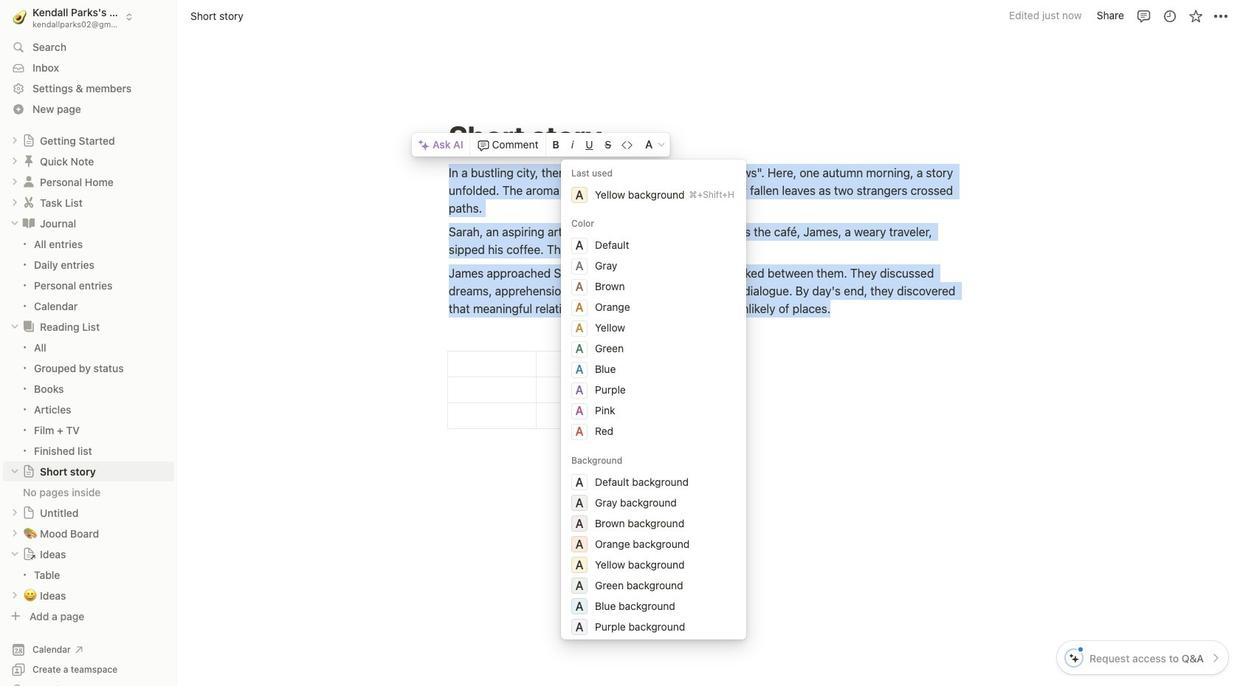 Task type: locate. For each thing, give the bounding box(es) containing it.
0 vertical spatial group
[[0, 234, 177, 316]]

group
[[0, 234, 177, 316], [0, 337, 177, 461]]

change page icon image
[[21, 216, 36, 231], [21, 319, 36, 334], [22, 465, 35, 478], [22, 548, 35, 561]]

1 vertical spatial group
[[0, 337, 177, 461]]

menu
[[561, 160, 746, 683]]

🥑 image
[[13, 8, 27, 26]]



Task type: vqa. For each thing, say whether or not it's contained in the screenshot.
second group from the top of the page
yes



Task type: describe. For each thing, give the bounding box(es) containing it.
comments image
[[1137, 8, 1152, 23]]

updates image
[[1163, 8, 1178, 23]]

2 group from the top
[[0, 337, 177, 461]]

1 group from the top
[[0, 234, 177, 316]]

favorite image
[[1189, 8, 1204, 23]]



